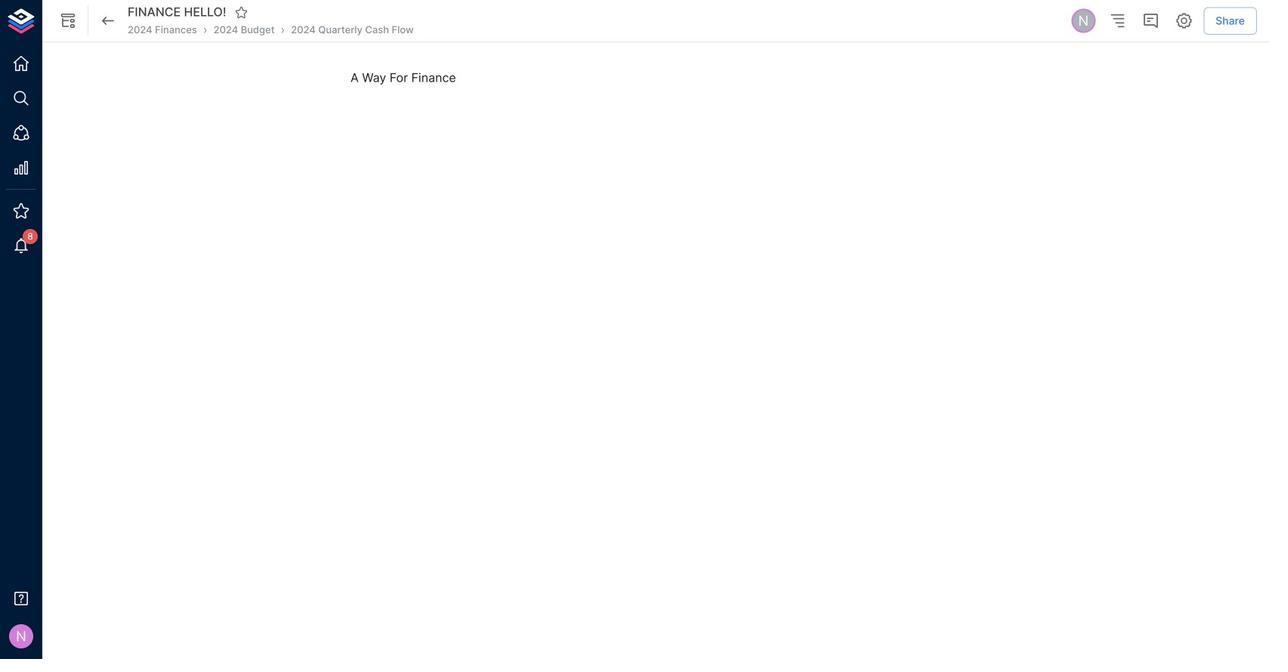 Task type: locate. For each thing, give the bounding box(es) containing it.
table of contents image
[[1109, 12, 1127, 30]]



Task type: describe. For each thing, give the bounding box(es) containing it.
show wiki image
[[59, 12, 77, 30]]

settings image
[[1176, 12, 1194, 30]]

comments image
[[1142, 12, 1161, 30]]

favorite image
[[235, 6, 248, 19]]

go back image
[[99, 12, 117, 30]]



Task type: vqa. For each thing, say whether or not it's contained in the screenshot.
Manage Collaborators Collaborators
no



